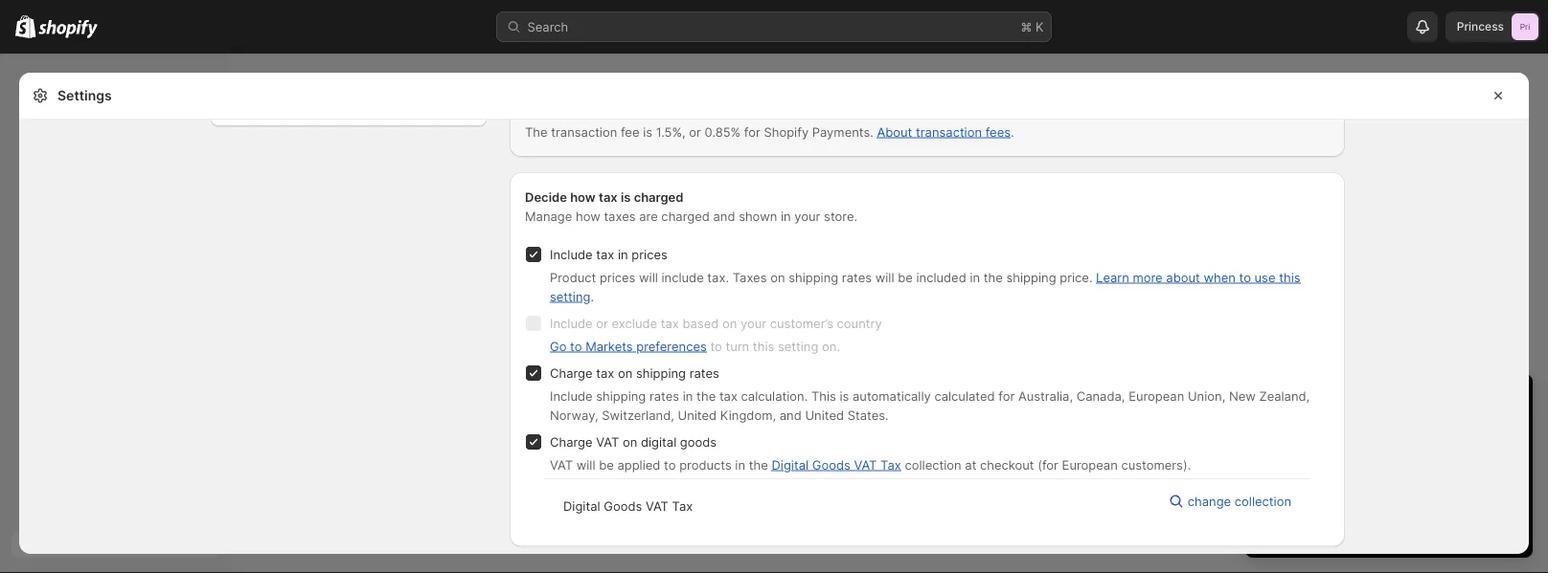 Task type: vqa. For each thing, say whether or not it's contained in the screenshot.
the rightmost United
yes



Task type: locate. For each thing, give the bounding box(es) containing it.
1 horizontal spatial this
[[1279, 270, 1301, 285]]

1 vertical spatial include
[[550, 316, 593, 331]]

0 horizontal spatial setting
[[550, 289, 591, 304]]

setting for learn more about when to use this setting
[[550, 289, 591, 304]]

in right shown
[[781, 209, 791, 224]]

will
[[639, 270, 658, 285], [875, 270, 894, 285], [576, 458, 595, 473]]

0 vertical spatial goods
[[812, 458, 850, 473]]

1 vertical spatial for
[[998, 389, 1015, 404]]

shown
[[739, 209, 777, 224]]

your left "store."
[[794, 209, 820, 224]]

include up go
[[550, 316, 593, 331]]

on up turn
[[722, 316, 737, 331]]

shopify image
[[15, 15, 36, 38]]

tax down the products on the bottom of the page
[[672, 500, 693, 514]]

exclude
[[612, 316, 657, 331]]

store
[[1332, 465, 1362, 479], [1319, 484, 1349, 499]]

1 vertical spatial the
[[697, 389, 716, 404]]

0 vertical spatial tax
[[880, 458, 901, 473]]

1 vertical spatial be
[[599, 458, 614, 473]]

1 horizontal spatial be
[[898, 270, 913, 285]]

1 vertical spatial prices
[[600, 270, 635, 285]]

collection down $50
[[1235, 494, 1291, 509]]

for
[[744, 125, 760, 139], [998, 389, 1015, 404], [1365, 445, 1382, 460]]

tax down states.
[[880, 458, 901, 473]]

for inside 1 day left in your trial 'element'
[[1365, 445, 1382, 460]]

in right left
[[1352, 391, 1368, 415]]

1 horizontal spatial united
[[805, 408, 844, 423]]

0 horizontal spatial will
[[576, 458, 595, 473]]

in inside dropdown button
[[1352, 391, 1368, 415]]

and inside to customize your online store and add bonus features
[[1352, 484, 1374, 499]]

include for include tax in prices
[[550, 247, 593, 262]]

the up goods
[[697, 389, 716, 404]]

goods down applied
[[604, 500, 642, 514]]

include or exclude tax based on your customer's country
[[550, 316, 882, 331]]

plan
[[1363, 426, 1387, 441]]

store down $50 app store credit
[[1319, 484, 1349, 499]]

tax inside decide how tax is charged manage how taxes are charged and shown in your store.
[[599, 190, 618, 205]]

will up country
[[875, 270, 894, 285]]

will left 'include'
[[639, 270, 658, 285]]

to inside learn more about when to use this setting
[[1239, 270, 1251, 285]]

will down norway,
[[576, 458, 595, 473]]

2 horizontal spatial for
[[1365, 445, 1382, 460]]

1 horizontal spatial rates
[[689, 366, 719, 381]]

fee
[[621, 125, 639, 139]]

the
[[525, 125, 548, 139]]

how left "taxes" at the top left of page
[[576, 209, 600, 224]]

to left use
[[1239, 270, 1251, 285]]

on down go to markets preferences link
[[618, 366, 633, 381]]

credit
[[1366, 465, 1400, 479]]

this right use
[[1279, 270, 1301, 285]]

is
[[643, 125, 652, 139], [621, 190, 631, 205], [840, 389, 849, 404]]

1 day left in your trial element
[[1245, 424, 1533, 559]]

1 vertical spatial .
[[591, 289, 594, 304]]

1 charge from the top
[[550, 366, 593, 381]]

your inside to customize your online store and add bonus features
[[1482, 465, 1508, 479]]

united down 'this'
[[805, 408, 844, 423]]

0 horizontal spatial united
[[678, 408, 717, 423]]

trial
[[1419, 391, 1453, 415]]

and up "$1/month"
[[1391, 426, 1413, 441]]

charge tax on shipping rates
[[550, 366, 719, 381]]

customers).
[[1121, 458, 1191, 473]]

transaction
[[551, 125, 617, 139], [916, 125, 982, 139]]

include shipping rates in the tax calculation. this is automatically calculated for australia, canada, european union, new zealand, norway, switzerland, united kingdom, and united states.
[[550, 389, 1310, 423]]

your inside decide how tax is charged manage how taxes are charged and shown in your store.
[[794, 209, 820, 224]]

rates up country
[[842, 270, 872, 285]]

charge down norway,
[[550, 435, 593, 450]]

tax
[[599, 190, 618, 205], [596, 247, 614, 262], [661, 316, 679, 331], [596, 366, 614, 381], [719, 389, 738, 404]]

paid
[[1334, 426, 1359, 441]]

shipping up switzerland,
[[596, 389, 646, 404]]

the
[[984, 270, 1003, 285], [697, 389, 716, 404], [749, 458, 768, 473]]

your up turn
[[741, 316, 767, 331]]

$50 app store credit
[[1280, 465, 1400, 479]]

0 horizontal spatial collection
[[905, 458, 961, 473]]

include up norway,
[[550, 389, 593, 404]]

0 vertical spatial charged
[[634, 190, 684, 205]]

1 vertical spatial setting
[[778, 339, 818, 354]]

is inside decide how tax is charged manage how taxes are charged and shown in your store.
[[621, 190, 631, 205]]

0 vertical spatial include
[[550, 247, 593, 262]]

shipping up the customer's
[[789, 270, 838, 285]]

to
[[1239, 270, 1251, 285], [570, 339, 582, 354], [710, 339, 722, 354], [1308, 426, 1320, 441], [664, 458, 676, 473], [1403, 465, 1415, 479]]

on
[[770, 270, 785, 285], [722, 316, 737, 331], [618, 366, 633, 381], [623, 435, 637, 450]]

0 vertical spatial the
[[984, 270, 1003, 285]]

1 horizontal spatial digital
[[772, 458, 809, 473]]

and inside 'include shipping rates in the tax calculation. this is automatically calculated for australia, canada, european union, new zealand, norway, switzerland, united kingdom, and united states.'
[[780, 408, 802, 423]]

collection left at
[[905, 458, 961, 473]]

0 vertical spatial charge
[[550, 366, 593, 381]]

or
[[689, 125, 701, 139], [596, 316, 608, 331]]

this
[[811, 389, 836, 404]]

setting down the customer's
[[778, 339, 818, 354]]

is right the fee
[[643, 125, 652, 139]]

0 vertical spatial prices
[[632, 247, 668, 262]]

in up goods
[[683, 389, 693, 404]]

0 horizontal spatial the
[[697, 389, 716, 404]]

charged right are
[[661, 209, 710, 224]]

0 vertical spatial digital
[[772, 458, 809, 473]]

dialog
[[1537, 73, 1548, 555]]

0 horizontal spatial or
[[596, 316, 608, 331]]

1 vertical spatial charge
[[550, 435, 593, 450]]

1 vertical spatial this
[[753, 339, 774, 354]]

taxes
[[604, 209, 636, 224]]

k
[[1036, 19, 1044, 34]]

is inside 'include shipping rates in the tax calculation. this is automatically calculated for australia, canada, european union, new zealand, norway, switzerland, united kingdom, and united states.'
[[840, 389, 849, 404]]

rates
[[842, 270, 872, 285], [689, 366, 719, 381], [649, 389, 679, 404]]

setting
[[550, 289, 591, 304], [778, 339, 818, 354]]

tax up the product
[[596, 247, 614, 262]]

taxes
[[733, 270, 767, 285]]

is right 'this'
[[840, 389, 849, 404]]

your up plan
[[1373, 391, 1413, 415]]

and left shown
[[713, 209, 735, 224]]

2 horizontal spatial rates
[[842, 270, 872, 285]]

store down months
[[1332, 465, 1362, 479]]

goods
[[812, 458, 850, 473], [604, 500, 642, 514]]

charge for charge tax on shipping rates
[[550, 366, 593, 381]]

to down "$1/month"
[[1403, 465, 1415, 479]]

digital down charge vat on digital goods
[[563, 500, 600, 514]]

0 vertical spatial this
[[1279, 270, 1301, 285]]

how
[[570, 190, 596, 205], [576, 209, 600, 224]]

and left add
[[1352, 484, 1374, 499]]

is for charged
[[621, 190, 631, 205]]

states.
[[848, 408, 889, 423]]

calculation.
[[741, 389, 808, 404]]

switzerland,
[[602, 408, 674, 423]]

transaction left the fees
[[916, 125, 982, 139]]

checkout
[[980, 458, 1034, 473]]

vat
[[596, 435, 619, 450], [550, 458, 573, 473], [854, 458, 877, 473], [646, 500, 669, 514]]

0 vertical spatial rates
[[842, 270, 872, 285]]

1 horizontal spatial transaction
[[916, 125, 982, 139]]

2 horizontal spatial will
[[875, 270, 894, 285]]

1 horizontal spatial goods
[[812, 458, 850, 473]]

1 horizontal spatial will
[[639, 270, 658, 285]]

include
[[550, 247, 593, 262], [550, 316, 593, 331], [550, 389, 593, 404]]

or up markets
[[596, 316, 608, 331]]

for left australia, in the right bottom of the page
[[998, 389, 1015, 404]]

prices down are
[[632, 247, 668, 262]]

how right the decide
[[570, 190, 596, 205]]

2 include from the top
[[550, 316, 593, 331]]

0 horizontal spatial rates
[[649, 389, 679, 404]]

go to markets preferences to turn this setting on.
[[550, 339, 840, 354]]

left
[[1317, 391, 1347, 415]]

settings dialog
[[19, 0, 1529, 574]]

calculated
[[934, 389, 995, 404]]

1 horizontal spatial tax
[[880, 458, 901, 473]]

1 horizontal spatial setting
[[778, 339, 818, 354]]

and down calculation.
[[780, 408, 802, 423]]

tax up "taxes" at the top left of page
[[599, 190, 618, 205]]

0 horizontal spatial goods
[[604, 500, 642, 514]]

this for turn
[[753, 339, 774, 354]]

charged
[[634, 190, 684, 205], [661, 209, 710, 224]]

1 vertical spatial tax
[[672, 500, 693, 514]]

customize
[[1419, 465, 1479, 479]]

shipping down preferences
[[636, 366, 686, 381]]

prices down include tax in prices
[[600, 270, 635, 285]]

2 horizontal spatial is
[[840, 389, 849, 404]]

3 include from the top
[[550, 389, 593, 404]]

european left "union," at the bottom right of page
[[1129, 389, 1184, 404]]

vat down norway,
[[550, 458, 573, 473]]

rates up switzerland,
[[649, 389, 679, 404]]

2 vertical spatial rates
[[649, 389, 679, 404]]

1 horizontal spatial the
[[749, 458, 768, 473]]

the right included
[[984, 270, 1003, 285]]

2 vertical spatial is
[[840, 389, 849, 404]]

change
[[1188, 494, 1231, 509]]

1 horizontal spatial is
[[643, 125, 652, 139]]

0 horizontal spatial digital
[[563, 500, 600, 514]]

setting inside learn more about when to use this setting
[[550, 289, 591, 304]]

your
[[794, 209, 820, 224], [741, 316, 767, 331], [1373, 391, 1413, 415], [1482, 465, 1508, 479]]

switch
[[1265, 426, 1304, 441]]

charge down go
[[550, 366, 593, 381]]

1 horizontal spatial collection
[[1235, 494, 1291, 509]]

2 vertical spatial for
[[1365, 445, 1382, 460]]

for down plan
[[1365, 445, 1382, 460]]

2 vertical spatial the
[[749, 458, 768, 473]]

use
[[1255, 270, 1276, 285]]

0 vertical spatial european
[[1129, 389, 1184, 404]]

for right 0.85% on the top left of page
[[744, 125, 760, 139]]

2 vertical spatial include
[[550, 389, 593, 404]]

1.5%,
[[656, 125, 686, 139]]

setting down the product
[[550, 289, 591, 304]]

this inside learn more about when to use this setting
[[1279, 270, 1301, 285]]

1 vertical spatial is
[[621, 190, 631, 205]]

digital down kingdom,
[[772, 458, 809, 473]]

1 vertical spatial charged
[[661, 209, 710, 224]]

prices
[[632, 247, 668, 262], [600, 270, 635, 285]]

be left included
[[898, 270, 913, 285]]

charge
[[550, 366, 593, 381], [550, 435, 593, 450]]

is up "taxes" at the top left of page
[[621, 190, 631, 205]]

0 horizontal spatial is
[[621, 190, 631, 205]]

1 vertical spatial store
[[1319, 484, 1349, 499]]

in
[[781, 209, 791, 224], [618, 247, 628, 262], [970, 270, 980, 285], [683, 389, 693, 404], [1352, 391, 1368, 415], [735, 458, 745, 473]]

0 vertical spatial or
[[689, 125, 701, 139]]

.
[[1011, 125, 1014, 139], [591, 289, 594, 304]]

this right turn
[[753, 339, 774, 354]]

1 vertical spatial rates
[[689, 366, 719, 381]]

goods down states.
[[812, 458, 850, 473]]

rates down go to markets preferences to turn this setting on.
[[689, 366, 719, 381]]

1 horizontal spatial european
[[1129, 389, 1184, 404]]

be left applied
[[599, 458, 614, 473]]

1 vertical spatial european
[[1062, 458, 1118, 473]]

include up the product
[[550, 247, 593, 262]]

decide how tax is charged manage how taxes are charged and shown in your store.
[[525, 190, 857, 224]]

0 horizontal spatial be
[[599, 458, 614, 473]]

charged up are
[[634, 190, 684, 205]]

include inside 'include shipping rates in the tax calculation. this is automatically calculated for australia, canada, european union, new zealand, norway, switzerland, united kingdom, and united states.'
[[550, 389, 593, 404]]

your up the features
[[1482, 465, 1508, 479]]

be
[[898, 270, 913, 285], [599, 458, 614, 473]]

european right '(for' at the bottom of the page
[[1062, 458, 1118, 473]]

tax up kingdom,
[[719, 389, 738, 404]]

0 horizontal spatial transaction
[[551, 125, 617, 139]]

0 vertical spatial is
[[643, 125, 652, 139]]

1 include from the top
[[550, 247, 593, 262]]

1 vertical spatial or
[[596, 316, 608, 331]]

the down kingdom,
[[749, 458, 768, 473]]

0.85%
[[705, 125, 741, 139]]

1 horizontal spatial for
[[998, 389, 1015, 404]]

the inside 'include shipping rates in the tax calculation. this is automatically calculated for australia, canada, european union, new zealand, norway, switzerland, united kingdom, and united states.'
[[697, 389, 716, 404]]

transaction left the fee
[[551, 125, 617, 139]]

2 charge from the top
[[550, 435, 593, 450]]

about
[[877, 125, 912, 139]]

united up goods
[[678, 408, 717, 423]]

or right 1.5%,
[[689, 125, 701, 139]]

0 vertical spatial collection
[[905, 458, 961, 473]]

change collection
[[1188, 494, 1291, 509]]

digital
[[772, 458, 809, 473], [563, 500, 600, 514]]

0 vertical spatial setting
[[550, 289, 591, 304]]

0 vertical spatial for
[[744, 125, 760, 139]]

1 transaction from the left
[[551, 125, 617, 139]]

0 horizontal spatial this
[[753, 339, 774, 354]]

0 vertical spatial .
[[1011, 125, 1014, 139]]

tax up preferences
[[661, 316, 679, 331]]

0 horizontal spatial for
[[744, 125, 760, 139]]

1 vertical spatial digital
[[563, 500, 600, 514]]

0 vertical spatial be
[[898, 270, 913, 285]]

about
[[1166, 270, 1200, 285]]

1 vertical spatial collection
[[1235, 494, 1291, 509]]



Task type: describe. For each thing, give the bounding box(es) containing it.
to left turn
[[710, 339, 722, 354]]

princess image
[[1512, 13, 1539, 40]]

australia,
[[1018, 389, 1073, 404]]

kingdom,
[[720, 408, 776, 423]]

product
[[550, 270, 596, 285]]

2 horizontal spatial the
[[984, 270, 1003, 285]]

$50
[[1280, 465, 1303, 479]]

0 vertical spatial how
[[570, 190, 596, 205]]

included
[[916, 270, 966, 285]]

⌘ k
[[1021, 19, 1044, 34]]

learn more about when to use this setting link
[[550, 270, 1301, 304]]

in down "taxes" at the top left of page
[[618, 247, 628, 262]]

based
[[683, 316, 719, 331]]

for inside 'include shipping rates in the tax calculation. this is automatically calculated for australia, canada, european union, new zealand, norway, switzerland, united kingdom, and united states.'
[[998, 389, 1015, 404]]

more
[[1133, 270, 1163, 285]]

is for 1.5%,
[[643, 125, 652, 139]]

digital
[[641, 435, 677, 450]]

add
[[1378, 484, 1400, 499]]

digital goods vat tax
[[563, 500, 693, 514]]

shopify
[[764, 125, 809, 139]]

1 horizontal spatial or
[[689, 125, 701, 139]]

the transaction fee is 1.5%, or 0.85% for shopify payments. about transaction fees .
[[525, 125, 1014, 139]]

months
[[1318, 445, 1362, 460]]

to customize your online store and add bonus features
[[1280, 465, 1508, 499]]

country
[[837, 316, 882, 331]]

tax down markets
[[596, 366, 614, 381]]

switch to a paid plan and get:
[[1265, 426, 1439, 441]]

goods
[[680, 435, 717, 450]]

manage
[[525, 209, 572, 224]]

about transaction fees link
[[877, 125, 1011, 139]]

first
[[1280, 445, 1303, 460]]

store.
[[824, 209, 857, 224]]

setting for go to markets preferences to turn this setting on.
[[778, 339, 818, 354]]

first 3 months for $1/month
[[1280, 445, 1441, 460]]

and inside decide how tax is charged manage how taxes are charged and shown in your store.
[[713, 209, 735, 224]]

(for
[[1038, 458, 1059, 473]]

in inside decide how tax is charged manage how taxes are charged and shown in your store.
[[781, 209, 791, 224]]

settings
[[57, 88, 112, 104]]

learn
[[1096, 270, 1129, 285]]

0 vertical spatial store
[[1332, 465, 1362, 479]]

include
[[661, 270, 704, 285]]

charge vat on digital goods
[[550, 435, 717, 450]]

0 horizontal spatial tax
[[672, 500, 693, 514]]

products
[[679, 458, 732, 473]]

1 vertical spatial how
[[576, 209, 600, 224]]

shopify image
[[39, 20, 98, 39]]

tax.
[[707, 270, 729, 285]]

1 day left in your trial button
[[1245, 375, 1533, 415]]

canada,
[[1077, 389, 1125, 404]]

price.
[[1060, 270, 1093, 285]]

collection inside 'button'
[[1235, 494, 1291, 509]]

bonus
[[1404, 484, 1440, 499]]

in right the products on the bottom of the page
[[735, 458, 745, 473]]

go to markets preferences link
[[550, 339, 707, 354]]

$1/month
[[1385, 445, 1441, 460]]

⌘
[[1021, 19, 1032, 34]]

vat will be applied to products in the digital goods vat tax collection at checkout (for european customers).
[[550, 458, 1191, 473]]

a
[[1323, 426, 1330, 441]]

when
[[1204, 270, 1236, 285]]

change collection button
[[1155, 489, 1303, 515]]

vat up applied
[[596, 435, 619, 450]]

payments.
[[812, 125, 873, 139]]

include for include or exclude tax based on your customer's country
[[550, 316, 593, 331]]

in inside 'include shipping rates in the tax calculation. this is automatically calculated for australia, canada, european union, new zealand, norway, switzerland, united kingdom, and united states.'
[[683, 389, 693, 404]]

new
[[1229, 389, 1256, 404]]

princess
[[1457, 20, 1504, 34]]

app
[[1307, 465, 1329, 479]]

store inside to customize your online store and add bonus features
[[1319, 484, 1349, 499]]

day
[[1279, 391, 1312, 415]]

norway,
[[550, 408, 598, 423]]

charge for charge vat on digital goods
[[550, 435, 593, 450]]

1
[[1265, 391, 1273, 415]]

in right included
[[970, 270, 980, 285]]

tax inside 'include shipping rates in the tax calculation. this is automatically calculated for australia, canada, european union, new zealand, norway, switzerland, united kingdom, and united states.'
[[719, 389, 738, 404]]

customer's
[[770, 316, 833, 331]]

include tax in prices
[[550, 247, 668, 262]]

at
[[965, 458, 977, 473]]

vat down applied
[[646, 500, 669, 514]]

fees
[[985, 125, 1011, 139]]

1 horizontal spatial .
[[1011, 125, 1014, 139]]

on right taxes
[[770, 270, 785, 285]]

go
[[550, 339, 567, 354]]

markets
[[585, 339, 633, 354]]

zealand,
[[1259, 389, 1310, 404]]

digital goods vat tax link
[[772, 458, 901, 473]]

automatically
[[853, 389, 931, 404]]

product prices will include tax. taxes on shipping rates will be included in the shipping price.
[[550, 270, 1096, 285]]

turn
[[726, 339, 749, 354]]

1 day left in your trial
[[1265, 391, 1453, 415]]

on up applied
[[623, 435, 637, 450]]

your inside dropdown button
[[1373, 391, 1413, 415]]

online
[[1280, 484, 1315, 499]]

to inside to customize your online store and add bonus features
[[1403, 465, 1415, 479]]

0 horizontal spatial .
[[591, 289, 594, 304]]

$50 app store credit link
[[1280, 465, 1400, 479]]

to down digital
[[664, 458, 676, 473]]

features
[[1443, 484, 1492, 499]]

european inside 'include shipping rates in the tax calculation. this is automatically calculated for australia, canada, european union, new zealand, norway, switzerland, united kingdom, and united states.'
[[1129, 389, 1184, 404]]

0 horizontal spatial european
[[1062, 458, 1118, 473]]

1 united from the left
[[678, 408, 717, 423]]

union,
[[1188, 389, 1226, 404]]

get:
[[1416, 426, 1439, 441]]

1 vertical spatial goods
[[604, 500, 642, 514]]

include for include shipping rates in the tax calculation. this is automatically calculated for australia, canada, european union, new zealand, norway, switzerland, united kingdom, and united states.
[[550, 389, 593, 404]]

to right go
[[570, 339, 582, 354]]

search
[[527, 19, 568, 34]]

decide
[[525, 190, 567, 205]]

this for use
[[1279, 270, 1301, 285]]

vat down states.
[[854, 458, 877, 473]]

shipping inside 'include shipping rates in the tax calculation. this is automatically calculated for australia, canada, european union, new zealand, norway, switzerland, united kingdom, and united states.'
[[596, 389, 646, 404]]

to left a
[[1308, 426, 1320, 441]]

2 transaction from the left
[[916, 125, 982, 139]]

3
[[1306, 445, 1314, 460]]

on.
[[822, 339, 840, 354]]

shipping left price.
[[1006, 270, 1056, 285]]

rates inside 'include shipping rates in the tax calculation. this is automatically calculated for australia, canada, european union, new zealand, norway, switzerland, united kingdom, and united states.'
[[649, 389, 679, 404]]

2 united from the left
[[805, 408, 844, 423]]



